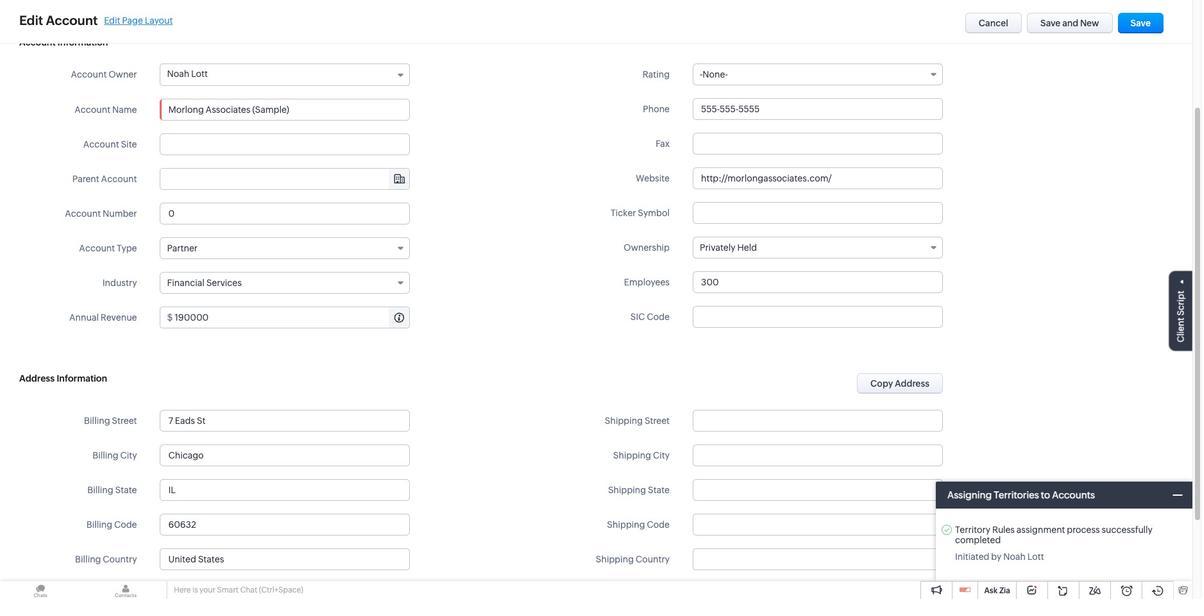 Task type: locate. For each thing, give the bounding box(es) containing it.
2 country from the left
[[636, 555, 670, 565]]

information up billing street
[[57, 374, 107, 384]]

code down shipping state
[[647, 520, 670, 530]]

state down billing city
[[115, 485, 137, 496]]

code
[[647, 312, 670, 322], [114, 520, 137, 530], [647, 520, 670, 530]]

noah
[[167, 69, 189, 79], [1004, 552, 1026, 562]]

territory rules assignment process successfully completed initiated by noah lott
[[956, 525, 1153, 562]]

shipping country
[[596, 555, 670, 565]]

save and new
[[1041, 18, 1100, 28]]

successfully
[[1102, 525, 1153, 535]]

1 state from the left
[[115, 485, 137, 496]]

shipping street
[[605, 416, 670, 426]]

shipping for shipping city
[[614, 451, 652, 461]]

annual revenue
[[69, 313, 137, 323]]

1 horizontal spatial state
[[648, 485, 670, 496]]

street up shipping city
[[645, 416, 670, 426]]

information down edit account edit page layout
[[58, 37, 108, 47]]

0 horizontal spatial lott
[[191, 69, 208, 79]]

account down 'parent'
[[65, 209, 101, 219]]

account left the owner
[[71, 69, 107, 80]]

address information copy address
[[19, 374, 930, 389]]

-none-
[[700, 69, 728, 80]]

billing up the billing code
[[87, 485, 113, 496]]

shipping code
[[607, 520, 670, 530]]

city for billing city
[[120, 451, 137, 461]]

0 vertical spatial noah
[[167, 69, 189, 79]]

0 horizontal spatial save
[[1041, 18, 1061, 28]]

Privately Held field
[[693, 237, 944, 259]]

privately
[[700, 243, 736, 253]]

1 horizontal spatial city
[[653, 451, 670, 461]]

and
[[1063, 18, 1079, 28]]

1 vertical spatial information
[[57, 374, 107, 384]]

account name
[[75, 105, 137, 115]]

None text field
[[693, 98, 944, 120], [693, 133, 944, 155], [160, 134, 410, 155], [693, 168, 944, 189], [160, 203, 410, 225], [693, 272, 944, 293], [693, 306, 944, 328], [175, 307, 410, 328], [160, 410, 410, 432], [693, 445, 944, 467], [160, 479, 410, 501], [693, 479, 944, 501], [160, 514, 410, 536], [693, 514, 944, 536], [694, 549, 943, 570], [693, 98, 944, 120], [693, 133, 944, 155], [160, 134, 410, 155], [693, 168, 944, 189], [160, 203, 410, 225], [693, 272, 944, 293], [693, 306, 944, 328], [175, 307, 410, 328], [160, 410, 410, 432], [693, 445, 944, 467], [160, 479, 410, 501], [693, 479, 944, 501], [160, 514, 410, 536], [693, 514, 944, 536], [694, 549, 943, 570]]

account
[[46, 13, 98, 28], [19, 37, 56, 47], [71, 69, 107, 80], [75, 105, 110, 115], [83, 139, 119, 150], [101, 174, 137, 184], [65, 209, 101, 219], [79, 243, 115, 254]]

0 horizontal spatial state
[[115, 485, 137, 496]]

city up the billing state on the left
[[120, 451, 137, 461]]

billing city
[[93, 451, 137, 461]]

country
[[103, 555, 137, 565], [636, 555, 670, 565]]

services
[[206, 278, 242, 288]]

account left the name
[[75, 105, 110, 115]]

billing
[[84, 416, 110, 426], [93, 451, 118, 461], [87, 485, 113, 496], [86, 520, 112, 530], [75, 555, 101, 565]]

financial services
[[167, 278, 242, 288]]

partner
[[167, 243, 198, 254]]

1 vertical spatial lott
[[1028, 552, 1045, 562]]

account left 'type'
[[79, 243, 115, 254]]

1 vertical spatial noah
[[1004, 552, 1026, 562]]

information inside address information copy address
[[57, 374, 107, 384]]

shipping down shipping street
[[614, 451, 652, 461]]

process
[[1068, 525, 1101, 535]]

edit
[[19, 13, 43, 28], [104, 15, 120, 25]]

0 horizontal spatial edit
[[19, 13, 43, 28]]

1 country from the left
[[103, 555, 137, 565]]

account for account number
[[65, 209, 101, 219]]

billing up billing city
[[84, 416, 110, 426]]

0 horizontal spatial address
[[19, 374, 55, 384]]

None field
[[161, 169, 410, 189], [161, 549, 410, 570], [694, 549, 943, 570], [161, 169, 410, 189], [161, 549, 410, 570], [694, 549, 943, 570]]

2 save from the left
[[1131, 18, 1152, 28]]

annual
[[69, 313, 99, 323]]

shipping for shipping state
[[608, 485, 647, 496]]

account for account name
[[75, 105, 110, 115]]

address
[[19, 374, 55, 384], [895, 379, 930, 389]]

website
[[636, 173, 670, 184]]

1 horizontal spatial country
[[636, 555, 670, 565]]

account for account type
[[79, 243, 115, 254]]

state for shipping state
[[648, 485, 670, 496]]

city
[[120, 451, 137, 461], [653, 451, 670, 461]]

1 horizontal spatial save
[[1131, 18, 1152, 28]]

shipping up the shipping code
[[608, 485, 647, 496]]

1 street from the left
[[112, 416, 137, 426]]

billing country
[[75, 555, 137, 565]]

billing up billing country
[[86, 520, 112, 530]]

street for billing street
[[112, 416, 137, 426]]

number
[[103, 209, 137, 219]]

2 city from the left
[[653, 451, 670, 461]]

ticker symbol
[[611, 208, 670, 218]]

edit inside edit account edit page layout
[[104, 15, 120, 25]]

1 horizontal spatial noah
[[1004, 552, 1026, 562]]

edit page layout link
[[104, 15, 173, 25]]

chat
[[240, 586, 257, 595]]

billing down billing street
[[93, 451, 118, 461]]

chats image
[[0, 582, 81, 600]]

street up billing city
[[112, 416, 137, 426]]

account up account information
[[46, 13, 98, 28]]

shipping up shipping country
[[607, 520, 646, 530]]

code down the billing state on the left
[[114, 520, 137, 530]]

assigning
[[948, 490, 992, 501]]

information for address
[[57, 374, 107, 384]]

Financial Services field
[[160, 272, 410, 294]]

2 street from the left
[[645, 416, 670, 426]]

page
[[122, 15, 143, 25]]

symbol
[[638, 208, 670, 218]]

edit up account information
[[19, 13, 43, 28]]

shipping up shipping city
[[605, 416, 643, 426]]

1 city from the left
[[120, 451, 137, 461]]

noah right by
[[1004, 552, 1026, 562]]

0 horizontal spatial city
[[120, 451, 137, 461]]

2 state from the left
[[648, 485, 670, 496]]

0 horizontal spatial country
[[103, 555, 137, 565]]

shipping for shipping code
[[607, 520, 646, 530]]

state down shipping city
[[648, 485, 670, 496]]

country for billing country
[[103, 555, 137, 565]]

shipping down the shipping code
[[596, 555, 634, 565]]

None text field
[[160, 99, 410, 121], [161, 169, 410, 189], [693, 202, 944, 224], [693, 410, 944, 432], [160, 445, 410, 467], [161, 549, 410, 570], [160, 99, 410, 121], [161, 169, 410, 189], [693, 202, 944, 224], [693, 410, 944, 432], [160, 445, 410, 467], [161, 549, 410, 570]]

account down edit account edit page layout
[[19, 37, 56, 47]]

city for shipping city
[[653, 451, 670, 461]]

country up contacts image
[[103, 555, 137, 565]]

new
[[1081, 18, 1100, 28]]

lott inside territory rules assignment process successfully completed initiated by noah lott
[[1028, 552, 1045, 562]]

country down the shipping code
[[636, 555, 670, 565]]

1 save from the left
[[1041, 18, 1061, 28]]

code for sic code
[[647, 312, 670, 322]]

account left "site"
[[83, 139, 119, 150]]

here is your smart chat (ctrl+space)
[[174, 586, 303, 595]]

1 horizontal spatial street
[[645, 416, 670, 426]]

owner
[[109, 69, 137, 80]]

0 horizontal spatial street
[[112, 416, 137, 426]]

information for account
[[58, 37, 108, 47]]

code for shipping code
[[647, 520, 670, 530]]

by
[[992, 552, 1002, 562]]

1 horizontal spatial edit
[[104, 15, 120, 25]]

ask
[[985, 587, 998, 596]]

territories
[[994, 490, 1040, 501]]

information
[[58, 37, 108, 47], [57, 374, 107, 384]]

code for billing code
[[114, 520, 137, 530]]

country for shipping country
[[636, 555, 670, 565]]

city up shipping state
[[653, 451, 670, 461]]

0 vertical spatial information
[[58, 37, 108, 47]]

rules
[[993, 525, 1015, 535]]

save right new
[[1131, 18, 1152, 28]]

street
[[112, 416, 137, 426], [645, 416, 670, 426]]

save
[[1041, 18, 1061, 28], [1131, 18, 1152, 28]]

shipping
[[605, 416, 643, 426], [614, 451, 652, 461], [608, 485, 647, 496], [607, 520, 646, 530], [596, 555, 634, 565]]

0 vertical spatial lott
[[191, 69, 208, 79]]

edit left page
[[104, 15, 120, 25]]

billing code
[[86, 520, 137, 530]]

edit account edit page layout
[[19, 13, 173, 28]]

phone
[[643, 104, 670, 114]]

billing down the billing code
[[75, 555, 101, 565]]

account site
[[83, 139, 137, 150]]

ask zia
[[985, 587, 1011, 596]]

1 horizontal spatial lott
[[1028, 552, 1045, 562]]

billing for billing state
[[87, 485, 113, 496]]

noah right the owner
[[167, 69, 189, 79]]

accounts
[[1053, 490, 1096, 501]]

account owner
[[71, 69, 137, 80]]

code right sic
[[647, 312, 670, 322]]

save left and
[[1041, 18, 1061, 28]]



Task type: vqa. For each thing, say whether or not it's contained in the screenshot.
Chemel link
no



Task type: describe. For each thing, give the bounding box(es) containing it.
parent
[[72, 174, 99, 184]]

sic code
[[631, 312, 670, 322]]

state for billing state
[[115, 485, 137, 496]]

client
[[1177, 318, 1187, 343]]

billing for billing city
[[93, 451, 118, 461]]

Partner field
[[160, 237, 410, 259]]

shipping for shipping country
[[596, 555, 634, 565]]

employees
[[624, 277, 670, 288]]

save for save
[[1131, 18, 1152, 28]]

to
[[1042, 490, 1051, 501]]

shipping for shipping street
[[605, 416, 643, 426]]

account information
[[19, 37, 108, 47]]

billing for billing street
[[84, 416, 110, 426]]

smart
[[217, 586, 239, 595]]

billing street
[[84, 416, 137, 426]]

assignment
[[1017, 525, 1066, 535]]

assigning territories to accounts
[[948, 490, 1096, 501]]

client script
[[1177, 291, 1187, 343]]

account type
[[79, 243, 137, 254]]

fax
[[656, 139, 670, 149]]

revenue
[[101, 313, 137, 323]]

$
[[167, 313, 173, 323]]

your
[[200, 586, 216, 595]]

account for account site
[[83, 139, 119, 150]]

type
[[117, 243, 137, 254]]

cancel
[[979, 18, 1009, 28]]

script
[[1177, 291, 1187, 316]]

here
[[174, 586, 191, 595]]

account for account owner
[[71, 69, 107, 80]]

account right 'parent'
[[101, 174, 137, 184]]

billing for billing code
[[86, 520, 112, 530]]

save and new button
[[1028, 13, 1113, 33]]

layout
[[145, 15, 173, 25]]

none-
[[703, 69, 728, 80]]

held
[[738, 243, 757, 253]]

parent account
[[72, 174, 137, 184]]

-
[[700, 69, 703, 80]]

contacts image
[[85, 582, 166, 600]]

0 horizontal spatial noah
[[167, 69, 189, 79]]

noah inside territory rules assignment process successfully completed initiated by noah lott
[[1004, 552, 1026, 562]]

(ctrl+space)
[[259, 586, 303, 595]]

shipping state
[[608, 485, 670, 496]]

1 horizontal spatial address
[[895, 379, 930, 389]]

territory
[[956, 525, 991, 535]]

copy
[[871, 379, 894, 389]]

street for shipping street
[[645, 416, 670, 426]]

is
[[192, 586, 198, 595]]

cancel button
[[966, 13, 1023, 33]]

privately held
[[700, 243, 757, 253]]

ownership
[[624, 243, 670, 253]]

save button
[[1119, 13, 1164, 33]]

billing for billing country
[[75, 555, 101, 565]]

copy address button
[[858, 374, 944, 394]]

shipping city
[[614, 451, 670, 461]]

rating
[[643, 69, 670, 80]]

-None- field
[[693, 64, 944, 85]]

initiated
[[956, 552, 990, 562]]

name
[[112, 105, 137, 115]]

zia
[[1000, 587, 1011, 596]]

financial
[[167, 278, 205, 288]]

completed
[[956, 535, 1002, 546]]

noah lott
[[167, 69, 208, 79]]

industry
[[103, 278, 137, 288]]

account for account information
[[19, 37, 56, 47]]

sic
[[631, 312, 646, 322]]

save for save and new
[[1041, 18, 1061, 28]]

site
[[121, 139, 137, 150]]

billing state
[[87, 485, 137, 496]]

account number
[[65, 209, 137, 219]]

ticker
[[611, 208, 636, 218]]



